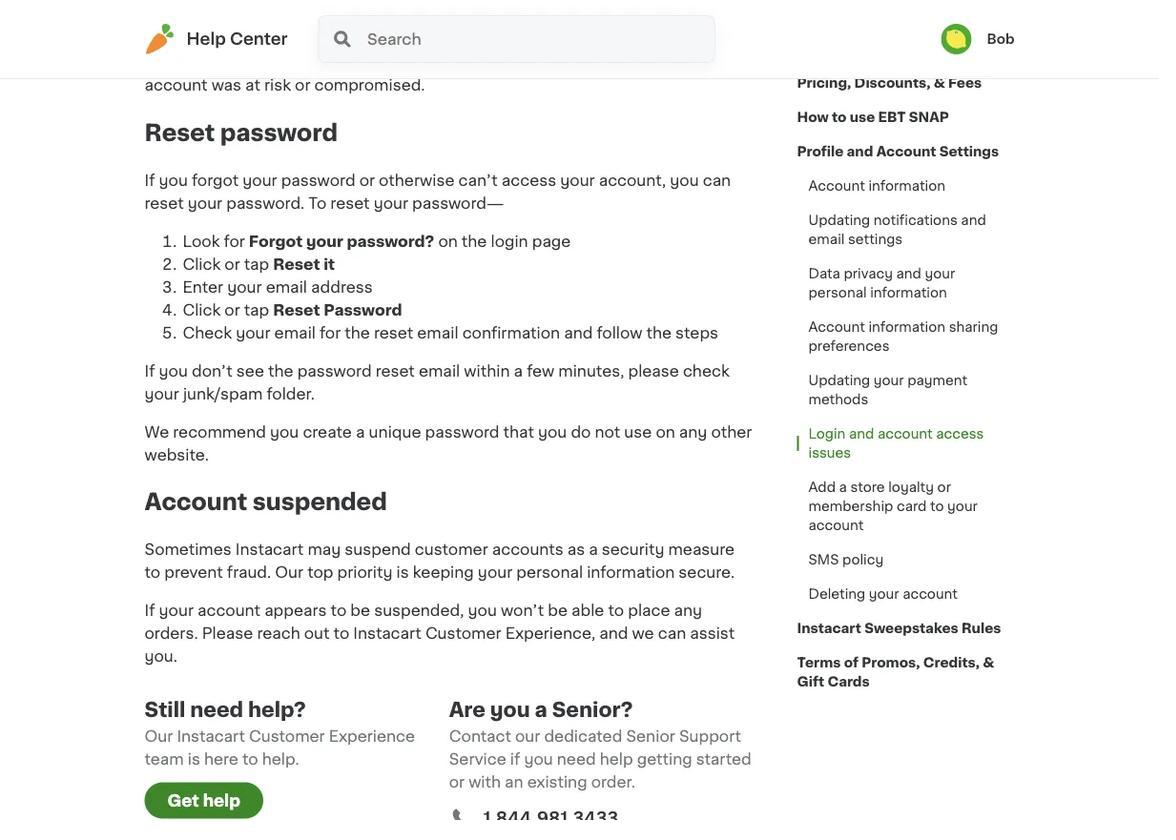 Task type: vqa. For each thing, say whether or not it's contained in the screenshot.
"account," inside At this time, prescriptions and alcohol can't be purchased using PayPal. If you'd like to place an order containing these items, you will need to select an alternative payment method. You can only add 1 PayPal account to your Instacart account. To use a different PayPal account, you need to delete the PayPal account you have on file and add a new one.
no



Task type: locate. For each thing, give the bounding box(es) containing it.
1 horizontal spatial we
[[604, 9, 626, 24]]

account,
[[599, 173, 666, 188]]

information inside sometimes instacart may suspend customer accounts as a security measure to prevent fraud. our top priority is keeping your personal information secure.
[[587, 566, 675, 581]]

that
[[145, 31, 175, 47], [503, 424, 534, 440]]

0 horizontal spatial we
[[457, 31, 479, 47]]

password
[[324, 302, 402, 318]]

on
[[438, 234, 458, 249], [656, 424, 675, 440]]

do
[[571, 424, 591, 440]]

gift
[[797, 676, 825, 689]]

email down the check your email for the reset email confirmation and follow the steps
[[419, 363, 460, 379]]

password up to
[[281, 173, 355, 188]]

1 vertical spatial click
[[183, 302, 221, 318]]

2 click from the top
[[183, 302, 221, 318]]

or inside add a store loyalty or membership card to your account
[[938, 481, 951, 494]]

1 horizontal spatial access
[[936, 427, 984, 441]]

1 vertical spatial we
[[457, 31, 479, 47]]

to up center
[[262, 9, 278, 24]]

enter
[[183, 279, 223, 295]]

may inside sometimes instacart may suspend customer accounts as a security measure to prevent fraud. our top priority is keeping your personal information secure.
[[308, 543, 341, 558]]

0 horizontal spatial customer
[[249, 730, 325, 745]]

may down unusual
[[483, 31, 516, 47]]

email up click or tap reset password
[[266, 279, 307, 295]]

email down click or tap reset password
[[274, 325, 316, 340]]

instacart inside sometimes instacart may suspend customer accounts as a security measure to prevent fraud. our top priority is keeping your personal information secure.
[[236, 543, 304, 558]]

tap down 'forgot'
[[244, 257, 269, 272]]

password up mean
[[602, 31, 676, 47]]

email inside if you don't see the password reset email within a few minutes, please check your junk/spam folder.
[[419, 363, 460, 379]]

settings
[[940, 145, 999, 158]]

fees
[[948, 76, 982, 90]]

customer down the suspended,
[[425, 627, 501, 642]]

if left "forgot"
[[145, 173, 155, 188]]

the
[[462, 234, 487, 249], [345, 325, 370, 340], [646, 325, 672, 340], [268, 363, 294, 379]]

lengths
[[326, 9, 383, 24]]

look
[[183, 234, 220, 249]]

email up data
[[809, 233, 845, 246]]

you
[[159, 173, 188, 188], [670, 173, 699, 188], [159, 363, 188, 379], [270, 424, 299, 440], [538, 424, 567, 440], [468, 604, 497, 619], [490, 701, 530, 721], [524, 753, 553, 768]]

customer inside the still need help? our instacart customer experience team is here to help.
[[249, 730, 325, 745]]

updating inside updating your payment methods
[[809, 374, 870, 387]]

1 vertical spatial &
[[983, 656, 994, 670]]

1 vertical spatial tap
[[244, 302, 269, 318]]

a left the few
[[514, 363, 523, 379]]

1 vertical spatial for
[[320, 325, 341, 340]]

1 horizontal spatial on
[[656, 424, 675, 440]]

0 horizontal spatial for
[[224, 234, 245, 249]]

0 horizontal spatial personal
[[516, 566, 583, 581]]

is left "here"
[[188, 753, 200, 768]]

click down look
[[183, 257, 221, 272]]

0 horizontal spatial at
[[245, 77, 260, 93]]

data
[[304, 31, 338, 47]]

policy
[[843, 553, 884, 567]]

information up notifications
[[869, 179, 946, 193]]

0 horizontal spatial that
[[145, 31, 175, 47]]

1 vertical spatial personal
[[516, 566, 583, 581]]

detect
[[407, 9, 458, 24]]

0 vertical spatial we
[[604, 9, 626, 24]]

you down folder.
[[270, 424, 299, 440]]

1 horizontal spatial help
[[600, 753, 633, 768]]

any
[[679, 424, 707, 440], [674, 604, 702, 619]]

1 horizontal spatial is
[[396, 566, 409, 581]]

cautious.
[[145, 54, 215, 70]]

you right 'account,'
[[670, 173, 699, 188]]

have
[[630, 9, 667, 24]]

security
[[602, 543, 665, 558]]

if inside if your account appears to be suspended, you won't be able to place any orders. please reach out to instacart customer experience, and we can assist you.
[[145, 604, 155, 619]]

0 vertical spatial access
[[502, 173, 556, 188]]

don't inside if you don't see the password reset email within a few minutes, please check your junk/spam folder.
[[192, 363, 233, 379]]

or up check
[[225, 302, 240, 318]]

page
[[532, 234, 571, 249]]

& inside pricing, discounts, & fees "link"
[[934, 76, 945, 90]]

1 horizontal spatial for
[[320, 325, 341, 340]]

help
[[600, 753, 633, 768], [203, 793, 240, 809]]

1 vertical spatial access
[[936, 427, 984, 441]]

access
[[502, 173, 556, 188], [936, 427, 984, 441]]

password down risk
[[220, 121, 338, 144]]

1 vertical spatial is
[[188, 753, 200, 768]]

0 horizontal spatial can
[[269, 54, 297, 70]]

at
[[403, 31, 418, 47], [245, 77, 260, 93]]

if inside if you don't see the password reset email within a few minutes, please check your junk/spam folder.
[[145, 363, 155, 379]]

email inside the updating notifications and email settings
[[809, 233, 845, 246]]

password up folder.
[[297, 363, 372, 379]]

or inside 'look for forgot your password? on the login page click or tap reset it enter your email address'
[[225, 257, 240, 272]]

0 horizontal spatial &
[[934, 76, 945, 90]]

1 vertical spatial need
[[557, 753, 596, 768]]

0 vertical spatial our
[[145, 9, 173, 24]]

bob
[[987, 32, 1015, 46]]

0 vertical spatial any
[[679, 424, 707, 440]]

use
[[850, 111, 875, 124], [624, 424, 652, 440]]

instacart image
[[145, 24, 175, 54]]

necessarily
[[532, 54, 620, 70]]

0 vertical spatial is
[[396, 566, 409, 581]]

customer
[[425, 627, 501, 642], [249, 730, 325, 745]]

login and account access issues link
[[797, 417, 1015, 470]]

was
[[211, 77, 241, 93]]

1 horizontal spatial can
[[658, 627, 686, 642]]

0 vertical spatial on
[[438, 234, 458, 249]]

0 vertical spatial use
[[850, 111, 875, 124]]

use left ebt
[[850, 111, 875, 124]]

senior
[[626, 730, 675, 745]]

tap
[[244, 257, 269, 272], [244, 302, 269, 318]]

2 vertical spatial can
[[658, 627, 686, 642]]

updating inside the updating notifications and email settings
[[809, 214, 870, 227]]

to left prevent
[[145, 566, 160, 581]]

you left won't
[[468, 604, 497, 619]]

0 horizontal spatial help
[[203, 793, 240, 809]]

the down password
[[345, 325, 370, 340]]

use right 'not'
[[624, 424, 652, 440]]

0 horizontal spatial is
[[188, 753, 200, 768]]

or right risk
[[295, 77, 311, 93]]

unusual
[[462, 9, 521, 24]]

instacart
[[236, 543, 304, 558], [797, 622, 862, 635], [353, 627, 422, 642], [177, 730, 245, 745]]

your up instacart sweepstakes rules link
[[869, 588, 899, 601]]

data
[[809, 267, 840, 281]]

and inside if your account appears to be suspended, you won't be able to place any orders. please reach out to instacart customer experience, and we can assist you.
[[599, 627, 628, 642]]

deleting your account
[[809, 588, 958, 601]]

dedicated
[[544, 730, 622, 745]]

the inside if you don't see the password reset email within a few minutes, please check your junk/spam folder.
[[268, 363, 294, 379]]

a up the membership
[[839, 481, 847, 494]]

account up please
[[198, 604, 261, 619]]

can up risk
[[269, 54, 297, 70]]

other
[[711, 424, 752, 440]]

0 horizontal spatial don't
[[192, 363, 233, 379]]

0 vertical spatial help
[[600, 753, 633, 768]]

and right the login
[[849, 427, 874, 441]]

website.
[[145, 447, 209, 463]]

instacart up fraud.
[[236, 543, 304, 558]]

information up account information sharing preferences link
[[870, 286, 947, 300]]

&
[[934, 76, 945, 90], [983, 656, 994, 670]]

on down password—
[[438, 234, 458, 249]]

account inside account information sharing preferences
[[809, 321, 865, 334]]

we inside if your account appears to be suspended, you won't be able to place any orders. please reach out to instacart customer experience, and we can assist you.
[[632, 627, 654, 642]]

priority
[[337, 566, 393, 581]]

your right mean
[[671, 54, 705, 70]]

instacart inside if your account appears to be suspended, you won't be able to place any orders. please reach out to instacart customer experience, and we can assist you.
[[353, 627, 422, 642]]

your down 'accounts'
[[478, 566, 513, 581]]

1 vertical spatial use
[[624, 424, 652, 440]]

password inside our team goes to great lengths to detect unusual activity. if we have concerns that your account or data may be at risk, we may reset your password to be cautious. these can be "false positives" and don't necessarily mean your account was at risk or compromised.
[[602, 31, 676, 47]]

your inside add a store loyalty or membership card to your account
[[948, 500, 978, 513]]

reset down 'forgot'
[[273, 257, 320, 272]]

0 horizontal spatial access
[[502, 173, 556, 188]]

if inside if you forgot your password or otherwise can't access your account, you can reset your password. to reset your password—
[[145, 173, 155, 188]]

updating for email
[[809, 214, 870, 227]]

and up minutes,
[[564, 325, 593, 340]]

credits,
[[923, 656, 980, 670]]

check your email for the reset email confirmation and follow the steps
[[183, 325, 719, 340]]

to
[[262, 9, 278, 24], [387, 9, 403, 24], [680, 31, 696, 47], [832, 111, 847, 124], [930, 500, 944, 513], [145, 566, 160, 581], [331, 604, 347, 619], [608, 604, 624, 619], [334, 627, 349, 642], [242, 753, 258, 768]]

help right get
[[203, 793, 240, 809]]

help inside button
[[203, 793, 240, 809]]

your down account information sharing preferences
[[874, 374, 904, 387]]

sometimes
[[145, 543, 232, 558]]

2 vertical spatial we
[[632, 627, 654, 642]]

be down priority
[[351, 604, 370, 619]]

be down "data"
[[301, 54, 321, 70]]

reset down activity.
[[520, 31, 559, 47]]

account information link
[[797, 169, 957, 203]]

to inside the still need help? our instacart customer experience team is here to help.
[[242, 753, 258, 768]]

is inside the still need help? our instacart customer experience team is here to help.
[[188, 753, 200, 768]]

your inside data privacy and your personal information
[[925, 267, 955, 281]]

1 updating from the top
[[809, 214, 870, 227]]

that inside our team goes to great lengths to detect unusual activity. if we have concerns that your account or data may be at risk, we may reset your password to be cautious. these can be "false positives" and don't necessarily mean your account was at risk or compromised.
[[145, 31, 175, 47]]

is down suspend
[[396, 566, 409, 581]]

0 vertical spatial can
[[269, 54, 297, 70]]

1 vertical spatial can
[[703, 173, 731, 188]]

1 vertical spatial help
[[203, 793, 240, 809]]

terms
[[797, 656, 841, 670]]

can right 'account,'
[[703, 173, 731, 188]]

you inside if you don't see the password reset email within a few minutes, please check your junk/spam folder.
[[159, 363, 188, 379]]

1 horizontal spatial &
[[983, 656, 994, 670]]

1 horizontal spatial need
[[557, 753, 596, 768]]

for right look
[[224, 234, 245, 249]]

& left the fees
[[934, 76, 945, 90]]

may down lengths
[[342, 31, 376, 47]]

help
[[187, 31, 226, 47]]

1 vertical spatial customer
[[249, 730, 325, 745]]

sms
[[809, 553, 839, 567]]

0 vertical spatial updating
[[809, 214, 870, 227]]

any inside if your account appears to be suspended, you won't be able to place any orders. please reach out to instacart customer experience, and we can assist you.
[[674, 604, 702, 619]]

0 vertical spatial &
[[934, 76, 945, 90]]

our down still
[[145, 730, 173, 745]]

information inside data privacy and your personal information
[[870, 286, 947, 300]]

information down security
[[587, 566, 675, 581]]

profile and account settings link
[[797, 135, 999, 169]]

few
[[527, 363, 554, 379]]

our left top
[[275, 566, 304, 581]]

2 vertical spatial our
[[145, 730, 173, 745]]

follow
[[597, 325, 643, 340]]

account information
[[809, 179, 946, 193]]

the up folder.
[[268, 363, 294, 379]]

2 horizontal spatial we
[[632, 627, 654, 642]]

0 horizontal spatial need
[[190, 701, 243, 721]]

pricing, discounts, & fees
[[797, 76, 982, 90]]

password
[[602, 31, 676, 47], [220, 121, 338, 144], [281, 173, 355, 188], [297, 363, 372, 379], [425, 424, 499, 440]]

or right loyalty
[[938, 481, 951, 494]]

0 vertical spatial team
[[177, 9, 216, 24]]

reset password
[[145, 121, 338, 144]]

customer inside if your account appears to be suspended, you won't be able to place any orders. please reach out to instacart customer experience, and we can assist you.
[[425, 627, 501, 642]]

instacart up "here"
[[177, 730, 245, 745]]

you left the do
[[538, 424, 567, 440]]

or inside if you forgot your password or otherwise can't access your account, you can reset your password. to reset your password—
[[359, 173, 375, 188]]

and inside the updating notifications and email settings
[[961, 214, 986, 227]]

of
[[844, 656, 859, 670]]

keeping
[[413, 566, 474, 581]]

on right 'not'
[[656, 424, 675, 440]]

if up the we
[[145, 363, 155, 379]]

1 vertical spatial our
[[275, 566, 304, 581]]

account down the updating your payment methods link
[[878, 427, 933, 441]]

not
[[595, 424, 620, 440]]

a up the our
[[535, 701, 547, 721]]

we left have
[[604, 9, 626, 24]]

personal down 'accounts'
[[516, 566, 583, 581]]

or left the 'otherwise'
[[359, 173, 375, 188]]

or down password.
[[225, 257, 240, 272]]

our
[[145, 9, 173, 24], [275, 566, 304, 581], [145, 730, 173, 745]]

1 vertical spatial reset
[[273, 257, 320, 272]]

great
[[282, 9, 322, 24]]

your
[[179, 31, 214, 47], [563, 31, 598, 47], [671, 54, 705, 70], [243, 173, 277, 188], [560, 173, 595, 188], [188, 195, 222, 211], [374, 195, 408, 211], [306, 234, 343, 249], [925, 267, 955, 281], [227, 279, 262, 295], [236, 325, 271, 340], [874, 374, 904, 387], [145, 386, 179, 402], [948, 500, 978, 513], [478, 566, 513, 581], [869, 588, 899, 601], [159, 604, 194, 619]]

0 vertical spatial click
[[183, 257, 221, 272]]

0 vertical spatial customer
[[425, 627, 501, 642]]

fraud.
[[227, 566, 271, 581]]

still
[[145, 701, 185, 721]]

it
[[324, 257, 335, 272]]

to right able
[[608, 604, 624, 619]]

1 horizontal spatial don't
[[488, 54, 528, 70]]

a inside sometimes instacart may suspend customer accounts as a security measure to prevent fraud. our top priority is keeping your personal information secure.
[[589, 543, 598, 558]]

if inside our team goes to great lengths to detect unusual activity. if we have concerns that your account or data may be at risk, we may reset your password to be cautious. these can be "false positives" and don't necessarily mean your account was at risk or compromised.
[[590, 9, 600, 24]]

help up order.
[[600, 753, 633, 768]]

issues
[[809, 447, 851, 460]]

1 vertical spatial any
[[674, 604, 702, 619]]

account up preferences on the right top of the page
[[809, 321, 865, 334]]

can inside if you forgot your password or otherwise can't access your account, you can reset your password. to reset your password—
[[703, 173, 731, 188]]

0 vertical spatial need
[[190, 701, 243, 721]]

0 vertical spatial personal
[[809, 286, 867, 300]]

recommend
[[173, 424, 266, 440]]

1 vertical spatial updating
[[809, 374, 870, 387]]

1 horizontal spatial that
[[503, 424, 534, 440]]

your up see at left top
[[236, 325, 271, 340]]

you down check
[[159, 363, 188, 379]]

a inside if you don't see the password reset email within a few minutes, please check your junk/spam folder.
[[514, 363, 523, 379]]

your up password.
[[243, 173, 277, 188]]

0 vertical spatial don't
[[488, 54, 528, 70]]

we for be
[[632, 627, 654, 642]]

reset inside if you don't see the password reset email within a few minutes, please check your junk/spam folder.
[[376, 363, 415, 379]]

updating up methods
[[809, 374, 870, 387]]

2 horizontal spatial can
[[703, 173, 731, 188]]

need up "here"
[[190, 701, 243, 721]]

check
[[183, 325, 232, 340]]

team inside the still need help? our instacart customer experience team is here to help.
[[145, 753, 184, 768]]

account
[[877, 145, 936, 158], [809, 179, 865, 193], [809, 321, 865, 334], [145, 491, 247, 514]]

at left risk
[[245, 77, 260, 93]]

your inside if your account appears to be suspended, you won't be able to place any orders. please reach out to instacart customer experience, and we can assist you.
[[159, 604, 194, 619]]

1 horizontal spatial personal
[[809, 286, 867, 300]]

your up the we
[[145, 386, 179, 402]]

may up top
[[308, 543, 341, 558]]

your up necessarily
[[563, 31, 598, 47]]

0 horizontal spatial on
[[438, 234, 458, 249]]

click
[[183, 257, 221, 272], [183, 302, 221, 318]]

0 vertical spatial tap
[[244, 257, 269, 272]]

any inside we recommend you create a unique password that you do not use on any other website.
[[679, 424, 707, 440]]

1 vertical spatial don't
[[192, 363, 233, 379]]

instacart inside the still need help? our instacart customer experience team is here to help.
[[177, 730, 245, 745]]

1 tap from the top
[[244, 257, 269, 272]]

0 horizontal spatial may
[[308, 543, 341, 558]]

preferences
[[809, 340, 890, 353]]

1 click from the top
[[183, 257, 221, 272]]

accounts
[[492, 543, 564, 558]]

forgot
[[249, 234, 303, 249]]

click or tap reset password
[[183, 302, 402, 318]]

and down unusual
[[455, 54, 484, 70]]

tap inside 'look for forgot your password? on the login page click or tap reset it enter your email address'
[[244, 257, 269, 272]]

1 vertical spatial that
[[503, 424, 534, 440]]

0 vertical spatial for
[[224, 234, 245, 249]]

account for account suspended
[[145, 491, 247, 514]]

account up these
[[218, 31, 281, 47]]

any left other
[[679, 424, 707, 440]]

1 vertical spatial team
[[145, 753, 184, 768]]

click down enter
[[183, 302, 221, 318]]

these
[[218, 54, 265, 70]]

instacart down the suspended,
[[353, 627, 422, 642]]

0 horizontal spatial use
[[624, 424, 652, 440]]

1 horizontal spatial customer
[[425, 627, 501, 642]]

and down able
[[599, 627, 628, 642]]

tap up see at left top
[[244, 302, 269, 318]]

experience,
[[505, 627, 596, 642]]

account up sweepstakes at the right of page
[[903, 588, 958, 601]]

help inside are you a senior? contact our dedicated senior support service if you need help getting started or with an existing order.
[[600, 753, 633, 768]]

account inside deleting your account link
[[903, 588, 958, 601]]

to right how
[[832, 111, 847, 124]]

1 vertical spatial on
[[656, 424, 675, 440]]

be down concerns
[[700, 31, 720, 47]]

customer up help. at the bottom left of the page
[[249, 730, 325, 745]]

within
[[464, 363, 510, 379]]

0 vertical spatial that
[[145, 31, 175, 47]]

we right risk,
[[457, 31, 479, 47]]

deleting
[[809, 588, 866, 601]]

be
[[379, 31, 399, 47], [700, 31, 720, 47], [301, 54, 321, 70], [351, 604, 370, 619], [548, 604, 568, 619]]

personal inside data privacy and your personal information
[[809, 286, 867, 300]]

2 updating from the top
[[809, 374, 870, 387]]

1 horizontal spatial at
[[403, 31, 418, 47]]

0 vertical spatial reset
[[145, 121, 215, 144]]

or
[[285, 31, 300, 47], [295, 77, 311, 93], [359, 173, 375, 188], [225, 257, 240, 272], [225, 302, 240, 318], [938, 481, 951, 494], [449, 775, 465, 791]]

a right as
[[589, 543, 598, 558]]

deleting your account link
[[797, 577, 969, 612]]

account for account information
[[809, 179, 865, 193]]



Task type: describe. For each thing, give the bounding box(es) containing it.
concerns
[[671, 9, 742, 24]]

activity.
[[525, 9, 586, 24]]

how
[[797, 111, 829, 124]]

email up if you don't see the password reset email within a few minutes, please check your junk/spam folder.
[[417, 325, 459, 340]]

user avatar image
[[941, 24, 972, 54]]

your up it
[[306, 234, 343, 249]]

suspend
[[345, 543, 411, 558]]

help.
[[262, 753, 299, 768]]

we for activity.
[[457, 31, 479, 47]]

terms of promos, credits, & gift cards link
[[797, 646, 1015, 699]]

password?
[[347, 234, 434, 249]]

get help
[[167, 793, 240, 809]]

your inside sometimes instacart may suspend customer accounts as a security measure to prevent fraud. our top priority is keeping your personal information secure.
[[478, 566, 513, 581]]

a inside are you a senior? contact our dedicated senior support service if you need help getting started or with an existing order.
[[535, 701, 547, 721]]

"false
[[325, 54, 370, 70]]

login
[[491, 234, 528, 249]]

you right if
[[524, 753, 553, 768]]

to
[[309, 195, 327, 211]]

the left steps
[[646, 325, 672, 340]]

senior?
[[552, 701, 633, 721]]

need inside are you a senior? contact our dedicated senior support service if you need help getting started or with an existing order.
[[557, 753, 596, 768]]

rules
[[962, 622, 1001, 635]]

or inside are you a senior? contact our dedicated senior support service if you need help getting started or with an existing order.
[[449, 775, 465, 791]]

minutes,
[[558, 363, 624, 379]]

we recommend you create a unique password that you do not use on any other website.
[[145, 424, 752, 463]]

experience
[[329, 730, 415, 745]]

password—
[[412, 195, 504, 211]]

risk
[[264, 77, 291, 93]]

able
[[572, 604, 604, 619]]

1 horizontal spatial use
[[850, 111, 875, 124]]

add a store loyalty or membership card to your account
[[809, 481, 978, 532]]

& inside terms of promos, credits, & gift cards
[[983, 656, 994, 670]]

1 vertical spatial at
[[245, 77, 260, 93]]

on inside we recommend you create a unique password that you do not use on any other website.
[[656, 424, 675, 440]]

your inside if you don't see the password reset email within a few minutes, please check your junk/spam folder.
[[145, 386, 179, 402]]

your left 'account,'
[[560, 173, 595, 188]]

add
[[809, 481, 836, 494]]

existing
[[527, 775, 587, 791]]

2 tap from the top
[[244, 302, 269, 318]]

sharing
[[949, 321, 998, 334]]

1 horizontal spatial may
[[342, 31, 376, 47]]

access inside login and account access issues
[[936, 427, 984, 441]]

suspended
[[253, 491, 387, 514]]

and inside login and account access issues
[[849, 427, 874, 441]]

for inside 'look for forgot your password? on the login page click or tap reset it enter your email address'
[[224, 234, 245, 249]]

our inside our team goes to great lengths to detect unusual activity. if we have concerns that your account or data may be at risk, we may reset your password to be cautious. these can be "false positives" and don't necessarily mean your account was at risk or compromised.
[[145, 9, 173, 24]]

password inside we recommend you create a unique password that you do not use on any other website.
[[425, 424, 499, 440]]

our inside the still need help? our instacart customer experience team is here to help.
[[145, 730, 173, 745]]

Search search field
[[366, 16, 714, 62]]

be up positives"
[[379, 31, 399, 47]]

if for if your account appears to be suspended, you won't be able to place any orders. please reach out to instacart customer experience, and we can assist you.
[[145, 604, 155, 619]]

to inside sometimes instacart may suspend customer accounts as a security measure to prevent fraud. our top priority is keeping your personal information secure.
[[145, 566, 160, 581]]

is inside sometimes instacart may suspend customer accounts as a security measure to prevent fraud. our top priority is keeping your personal information secure.
[[396, 566, 409, 581]]

team inside our team goes to great lengths to detect unusual activity. if we have concerns that your account or data may be at risk, we may reset your password to be cautious. these can be "false positives" and don't necessarily mean your account was at risk or compromised.
[[177, 9, 216, 24]]

to down concerns
[[680, 31, 696, 47]]

that inside we recommend you create a unique password that you do not use on any other website.
[[503, 424, 534, 440]]

to inside add a store loyalty or membership card to your account
[[930, 500, 944, 513]]

started
[[696, 753, 752, 768]]

top
[[307, 566, 333, 581]]

password inside if you forgot your password or otherwise can't access your account, you can reset your password. to reset your password—
[[281, 173, 355, 188]]

an
[[505, 775, 523, 791]]

personal inside sometimes instacart may suspend customer accounts as a security measure to prevent fraud. our top priority is keeping your personal information secure.
[[516, 566, 583, 581]]

to left detect
[[387, 9, 403, 24]]

information inside account information sharing preferences
[[869, 321, 946, 334]]

any for place
[[674, 604, 702, 619]]

reset down password
[[374, 325, 413, 340]]

click inside 'look for forgot your password? on the login page click or tap reset it enter your email address'
[[183, 257, 221, 272]]

can inside if your account appears to be suspended, you won't be able to place any orders. please reach out to instacart customer experience, and we can assist you.
[[658, 627, 686, 642]]

password inside if you don't see the password reset email within a few minutes, please check your junk/spam folder.
[[297, 363, 372, 379]]

sms policy
[[809, 553, 884, 567]]

appears
[[264, 604, 327, 619]]

account inside login and account access issues
[[878, 427, 933, 441]]

privacy
[[844, 267, 893, 281]]

our
[[515, 730, 540, 745]]

our inside sometimes instacart may suspend customer accounts as a security measure to prevent fraud. our top priority is keeping your personal information secure.
[[275, 566, 304, 581]]

if for if you forgot your password or otherwise can't access your account, you can reset your password. to reset your password—
[[145, 173, 155, 188]]

measure
[[668, 543, 735, 558]]

a inside we recommend you create a unique password that you do not use on any other website.
[[356, 424, 365, 440]]

account for account information sharing preferences
[[809, 321, 865, 334]]

your up cautious.
[[179, 31, 214, 47]]

with
[[469, 775, 501, 791]]

account inside add a store loyalty or membership card to your account
[[809, 519, 864, 532]]

if your account appears to be suspended, you won't be able to place any orders. please reach out to instacart customer experience, and we can assist you.
[[145, 604, 735, 665]]

instacart down deleting
[[797, 622, 862, 635]]

reset up look
[[145, 195, 184, 211]]

2 vertical spatial reset
[[273, 302, 320, 318]]

card
[[897, 500, 927, 513]]

help?
[[248, 701, 306, 721]]

methods
[[809, 393, 869, 406]]

suspended,
[[374, 604, 464, 619]]

instacart sweepstakes rules
[[797, 622, 1001, 635]]

your down the 'otherwise'
[[374, 195, 408, 211]]

assist
[[690, 627, 735, 642]]

junk/spam
[[183, 386, 263, 402]]

your down "forgot"
[[188, 195, 222, 211]]

look for forgot your password? on the login page click or tap reset it enter your email address
[[183, 234, 571, 295]]

the inside 'look for forgot your password? on the login page click or tap reset it enter your email address'
[[462, 234, 487, 249]]

reset inside 'look for forgot your password? on the login page click or tap reset it enter your email address'
[[273, 257, 320, 272]]

any for on
[[679, 424, 707, 440]]

settings
[[848, 233, 903, 246]]

create
[[303, 424, 352, 440]]

we
[[145, 424, 169, 440]]

membership
[[809, 500, 894, 513]]

and inside our team goes to great lengths to detect unusual activity. if we have concerns that your account or data may be at risk, we may reset your password to be cautious. these can be "false positives" and don't necessarily mean your account was at risk or compromised.
[[455, 54, 484, 70]]

and inside data privacy and your personal information
[[896, 267, 922, 281]]

updating for methods
[[809, 374, 870, 387]]

are you a senior? contact our dedicated senior support service if you need help getting started or with an existing order.
[[449, 701, 752, 791]]

to down top
[[331, 604, 347, 619]]

account suspended
[[145, 491, 387, 514]]

need inside the still need help? our instacart customer experience team is here to help.
[[190, 701, 243, 721]]

data privacy and your personal information
[[809, 267, 955, 300]]

on inside 'look for forgot your password? on the login page click or tap reset it enter your email address'
[[438, 234, 458, 249]]

steps
[[676, 325, 719, 340]]

0 vertical spatial at
[[403, 31, 418, 47]]

account down cautious.
[[145, 77, 208, 93]]

confirmation
[[462, 325, 560, 340]]

and down how to use ebt snap link
[[847, 145, 873, 158]]

your right enter
[[227, 279, 262, 295]]

reset inside our team goes to great lengths to detect unusual activity. if we have concerns that your account or data may be at risk, we may reset your password to be cautious. these can be "false positives" and don't necessarily mean your account was at risk or compromised.
[[520, 31, 559, 47]]

out
[[304, 627, 330, 642]]

login
[[809, 427, 846, 441]]

can inside our team goes to great lengths to detect unusual activity. if we have concerns that your account or data may be at risk, we may reset your password to be cautious. these can be "false positives" and don't necessarily mean your account was at risk or compromised.
[[269, 54, 297, 70]]

instacart sweepstakes rules link
[[797, 612, 1001, 646]]

account down ebt
[[877, 145, 936, 158]]

updating notifications and email settings link
[[797, 203, 1015, 257]]

you left "forgot"
[[159, 173, 188, 188]]

place
[[628, 604, 670, 619]]

you up the our
[[490, 701, 530, 721]]

to right the "out"
[[334, 627, 349, 642]]

be up experience,
[[548, 604, 568, 619]]

access inside if you forgot your password or otherwise can't access your account, you can reset your password. to reset your password—
[[502, 173, 556, 188]]

address
[[311, 279, 373, 295]]

your inside updating your payment methods
[[874, 374, 904, 387]]

ebt
[[878, 111, 906, 124]]

customer
[[415, 543, 488, 558]]

support
[[679, 730, 741, 745]]

or down great
[[285, 31, 300, 47]]

forgot
[[192, 173, 239, 188]]

risk,
[[422, 31, 453, 47]]

pricing,
[[797, 76, 851, 90]]

2 horizontal spatial may
[[483, 31, 516, 47]]

email inside 'look for forgot your password? on the login page click or tap reset it enter your email address'
[[266, 279, 307, 295]]

as
[[568, 543, 585, 558]]

don't inside our team goes to great lengths to detect unusual activity. if we have concerns that your account or data may be at risk, we may reset your password to be cautious. these can be "false positives" and don't necessarily mean your account was at risk or compromised.
[[488, 54, 528, 70]]

mean
[[624, 54, 667, 70]]

can't
[[459, 173, 498, 188]]

if
[[510, 753, 520, 768]]

are
[[449, 701, 486, 721]]

sweepstakes
[[865, 622, 959, 635]]

you inside if your account appears to be suspended, you won't be able to place any orders. please reach out to instacart customer experience, and we can assist you.
[[468, 604, 497, 619]]

updating your payment methods
[[809, 374, 968, 406]]

help center
[[187, 31, 288, 47]]

terms of promos, credits, & gift cards
[[797, 656, 994, 689]]

get help button
[[145, 783, 263, 819]]

if for if you don't see the password reset email within a few minutes, please check your junk/spam folder.
[[145, 363, 155, 379]]

password.
[[226, 195, 305, 211]]

account inside if your account appears to be suspended, you won't be able to place any orders. please reach out to instacart customer experience, and we can assist you.
[[198, 604, 261, 619]]

how to use ebt snap link
[[797, 100, 949, 135]]

discounts,
[[855, 76, 931, 90]]

reset right to
[[330, 195, 370, 211]]

prevent
[[164, 566, 223, 581]]

use inside we recommend you create a unique password that you do not use on any other website.
[[624, 424, 652, 440]]

a inside add a store loyalty or membership card to your account
[[839, 481, 847, 494]]



